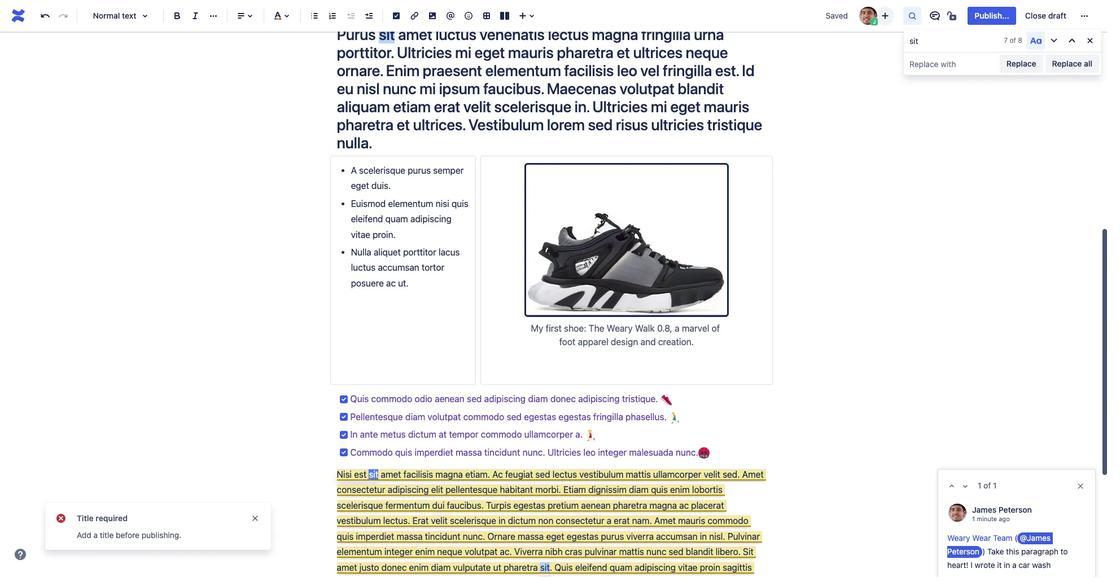 Task type: describe. For each thing, give the bounding box(es) containing it.
diam up nam.
[[629, 485, 649, 495]]

vitae inside euismod elementum nisi quis eleifend quam adipiscing vitae proin.
[[351, 230, 370, 240]]

paragraph
[[1021, 547, 1058, 557]]

egestas up a.
[[559, 412, 591, 422]]

amet for facilisis
[[381, 470, 401, 480]]

car
[[1019, 561, 1030, 570]]

0 vertical spatial dictum
[[408, 430, 436, 440]]

semper
[[433, 165, 464, 176]]

1 horizontal spatial amet
[[742, 470, 764, 480]]

id
[[742, 61, 755, 80]]

egestas up cras
[[567, 532, 599, 542]]

cras
[[565, 547, 582, 557]]

next comment image
[[959, 480, 972, 494]]

this is a shoe designed with artificial intelligence. it's a sporty, grey, running shoe with a white sole image
[[526, 165, 727, 316]]

wear
[[972, 533, 991, 543]]

diam down odio
[[405, 412, 425, 422]]

0 horizontal spatial volutpat
[[428, 412, 461, 422]]

ac inside amet facilisis magna etiam. ac feugiat sed lectus vestibulum mattis ullamcorper velit sed. amet consectetur adipiscing elit pellentesque habitant morbi. etiam dignissim diam quis enim lobortis scelerisque fermentum dui faucibus. turpis egestas pretium aenean pharetra magna ac placerat vestibulum lectus. erat velit scelerisque in dictum non consectetur a erat nam. amet mauris commodo quis imperdiet massa tincidunt nunc. ornare massa eget egestas purus viverra accumsan in nisl. pulvinar elementum integer enim neque volutpat ac. viverra nibh cras pulvinar mattis nunc sed blandit libero. sit amet justo donec enim diam vulputate ut pharetra
[[679, 501, 689, 511]]

james peterson 1 minute ago
[[972, 505, 1032, 522]]

2 vertical spatial velit
[[431, 516, 448, 526]]

dismiss image
[[251, 514, 260, 523]]

praesent
[[423, 61, 482, 80]]

previous comment image
[[945, 480, 959, 494]]

:face_with_symbols_over_mouth: image
[[698, 448, 710, 459]]

2 horizontal spatial mi
[[651, 97, 667, 116]]

luctus inside the "nulla aliquet porttitor lacus luctus accumsan tortor posuere ac ut."
[[351, 263, 376, 273]]

0 vertical spatial mattis
[[626, 470, 651, 480]]

1 for james
[[972, 515, 975, 522]]

tortor
[[422, 263, 444, 273]]

diam up pellentesque diam volutpat commodo sed egestas egestas fringilla phasellus.
[[528, 394, 548, 404]]

nunc inside amet luctus venenatis lectus magna fringilla urna porttitor. ultricies mi eget mauris pharetra et ultrices neque ornare. enim praesent elementum facilisis leo vel fringilla est. id eu nisl nunc mi ipsum faucibus. maecenas volutpat blandit aliquam etiam erat velit scelerisque in. ultricies mi eget mauris pharetra et ultrices. vestibulum lorem sed risus ultricies tristique nulla.
[[383, 79, 416, 98]]

2 vertical spatial amet
[[337, 563, 357, 573]]

publish...
[[975, 11, 1009, 20]]

weary wear team link
[[947, 533, 1012, 543]]

mauris inside mus mauris vitae ultricies leo integer malesuada nunc vel risus. purus
[[369, 7, 415, 25]]

ipsum
[[439, 79, 480, 98]]

text
[[122, 11, 136, 20]]

amet luctus venenatis lectus magna fringilla urna porttitor. ultricies mi eget mauris pharetra et ultrices neque ornare. enim praesent elementum facilisis leo vel fringilla est. id eu nisl nunc mi ipsum faucibus. maecenas volutpat blandit aliquam etiam erat velit scelerisque in. ultricies mi eget mauris pharetra et ultrices. vestibulum lorem sed risus ultricies tristique nulla.
[[337, 25, 765, 152]]

blandit inside amet luctus venenatis lectus magna fringilla urna porttitor. ultricies mi eget mauris pharetra et ultrices neque ornare. enim praesent elementum facilisis leo vel fringilla est. id eu nisl nunc mi ipsum faucibus. maecenas volutpat blandit aliquam etiam erat velit scelerisque in. ultricies mi eget mauris pharetra et ultrices. vestibulum lorem sed risus ultricies tristique nulla.
[[678, 79, 724, 98]]

action item image
[[390, 9, 403, 23]]

nibh
[[545, 547, 563, 557]]

all
[[1084, 59, 1092, 68]]

add
[[77, 531, 91, 540]]

7 of 8
[[1004, 36, 1022, 45]]

justo
[[359, 563, 379, 573]]

tempor
[[449, 430, 478, 440]]

in inside ) take this paragraph to heart! i wrote it in a car wash
[[1004, 561, 1010, 570]]

outdent ⇧tab image
[[344, 9, 357, 23]]

1 horizontal spatial ultricies
[[548, 447, 581, 458]]

scelerisque down est
[[337, 501, 383, 511]]

sed left libero. on the bottom right of the page
[[669, 547, 683, 557]]

Replace with field
[[906, 54, 997, 74]]

faucibus. inside amet facilisis magna etiam. ac feugiat sed lectus vestibulum mattis ullamcorper velit sed. amet consectetur adipiscing elit pellentesque habitant morbi. etiam dignissim diam quis enim lobortis scelerisque fermentum dui faucibus. turpis egestas pretium aenean pharetra magna ac placerat vestibulum lectus. erat velit scelerisque in dictum non consectetur a erat nam. amet mauris commodo quis imperdiet massa tincidunt nunc. ornare massa eget egestas purus viverra accumsan in nisl. pulvinar elementum integer enim neque volutpat ac. viverra nibh cras pulvinar mattis nunc sed blandit libero. sit amet justo donec enim diam vulputate ut pharetra
[[447, 501, 484, 511]]

replace all
[[1052, 59, 1092, 68]]

0 horizontal spatial aenean
[[435, 394, 464, 404]]

1 vertical spatial malesuada
[[629, 447, 673, 458]]

etiam
[[393, 97, 431, 116]]

james peterson image
[[859, 7, 877, 25]]

pellentesque
[[350, 412, 403, 422]]

eu
[[337, 79, 353, 98]]

risus.
[[719, 7, 754, 25]]

find and replace image
[[906, 9, 919, 23]]

purus inside 'a scelerisque purus semper eget duis.'
[[408, 165, 431, 176]]

ultricies inside mus mauris vitae ultricies leo integer malesuada nunc vel risus. purus
[[453, 7, 506, 25]]

tristique
[[707, 115, 762, 134]]

mauris down layouts "icon"
[[508, 43, 554, 62]]

1 vertical spatial enim
[[415, 547, 435, 557]]

replace for replace
[[1006, 59, 1036, 68]]

mauris down est.
[[704, 97, 749, 116]]

neque inside amet facilisis magna etiam. ac feugiat sed lectus vestibulum mattis ullamcorper velit sed. amet consectetur adipiscing elit pellentesque habitant morbi. etiam dignissim diam quis enim lobortis scelerisque fermentum dui faucibus. turpis egestas pretium aenean pharetra magna ac placerat vestibulum lectus. erat velit scelerisque in dictum non consectetur a erat nam. amet mauris commodo quis imperdiet massa tincidunt nunc. ornare massa eget egestas purus viverra accumsan in nisl. pulvinar elementum integer enim neque volutpat ac. viverra nibh cras pulvinar mattis nunc sed blandit libero. sit amet justo donec enim diam vulputate ut pharetra
[[437, 547, 462, 557]]

0 vertical spatial enim
[[670, 485, 690, 495]]

mention image
[[444, 9, 457, 23]]

1 vertical spatial vestibulum
[[337, 516, 381, 526]]

risus
[[616, 115, 648, 134]]

commodo up pellentesque
[[371, 394, 412, 404]]

) take this paragraph to heart! i wrote it in a car wash
[[947, 547, 1070, 570]]

add image, video, or file image
[[426, 9, 439, 23]]

0 horizontal spatial in
[[498, 516, 506, 526]]

a inside ) take this paragraph to heart! i wrote it in a car wash
[[1012, 561, 1016, 570]]

0 vertical spatial fringilla
[[641, 25, 691, 43]]

velit inside amet luctus venenatis lectus magna fringilla urna porttitor. ultricies mi eget mauris pharetra et ultrices neque ornare. enim praesent elementum facilisis leo vel fringilla est. id eu nisl nunc mi ipsum faucibus. maecenas volutpat blandit aliquam etiam erat velit scelerisque in. ultricies mi eget mauris pharetra et ultrices. vestibulum lorem sed risus ultricies tristique nulla.
[[463, 97, 491, 116]]

commodo up in ante metus dictum at tempor commodo ullamcorper a.
[[463, 412, 504, 422]]

vel inside mus mauris vitae ultricies leo integer malesuada nunc vel risus. purus
[[697, 7, 716, 25]]

1 horizontal spatial in
[[700, 532, 707, 542]]

james peterson link
[[972, 505, 1032, 515]]

comment icon image
[[928, 9, 942, 23]]

1 horizontal spatial massa
[[456, 447, 482, 458]]

1 horizontal spatial tincidunt
[[484, 447, 520, 458]]

wash
[[1032, 561, 1051, 570]]

0 horizontal spatial amet
[[654, 516, 676, 526]]

1 vertical spatial sit
[[369, 470, 378, 480]]

editable content region
[[319, 0, 1096, 577]]

1 horizontal spatial sit
[[379, 25, 395, 43]]

adipiscing inside amet facilisis magna etiam. ac feugiat sed lectus vestibulum mattis ullamcorper velit sed. amet consectetur adipiscing elit pellentesque habitant morbi. etiam dignissim diam quis enim lobortis scelerisque fermentum dui faucibus. turpis egestas pretium aenean pharetra magna ac placerat vestibulum lectus. erat velit scelerisque in dictum non consectetur a erat nam. amet mauris commodo quis imperdiet massa tincidunt nunc. ornare massa eget egestas purus viverra accumsan in nisl. pulvinar elementum integer enim neque volutpat ac. viverra nibh cras pulvinar mattis nunc sed blandit libero. sit amet justo donec enim diam vulputate ut pharetra
[[388, 485, 429, 495]]

sed up morbi.
[[535, 470, 550, 480]]

wrote
[[975, 561, 995, 570]]

1 horizontal spatial imperdiet
[[415, 447, 453, 458]]

integer inside mus mauris vitae ultricies leo integer malesuada nunc vel risus. purus
[[533, 7, 580, 25]]

ac.
[[500, 547, 512, 557]]

close
[[1025, 11, 1046, 20]]

pulvinar
[[728, 532, 760, 542]]

mauris inside amet facilisis magna etiam. ac feugiat sed lectus vestibulum mattis ullamcorper velit sed. amet consectetur adipiscing elit pellentesque habitant morbi. etiam dignissim diam quis enim lobortis scelerisque fermentum dui faucibus. turpis egestas pretium aenean pharetra magna ac placerat vestibulum lectus. erat velit scelerisque in dictum non consectetur a erat nam. amet mauris commodo quis imperdiet massa tincidunt nunc. ornare massa eget egestas purus viverra accumsan in nisl. pulvinar elementum integer enim neque volutpat ac. viverra nibh cras pulvinar mattis nunc sed blandit libero. sit amet justo donec enim diam vulputate ut pharetra
[[678, 516, 705, 526]]

pharetra down nisl
[[337, 115, 393, 134]]

scelerisque inside amet luctus venenatis lectus magna fringilla urna porttitor. ultricies mi eget mauris pharetra et ultrices neque ornare. enim praesent elementum facilisis leo vel fringilla est. id eu nisl nunc mi ipsum faucibus. maecenas volutpat blandit aliquam etiam erat velit scelerisque in. ultricies mi eget mauris pharetra et ultrices. vestibulum lorem sed risus ultricies tristique nulla.
[[494, 97, 571, 116]]

layouts image
[[498, 9, 511, 23]]

1 vertical spatial et
[[397, 115, 410, 134]]

before
[[116, 531, 139, 540]]

a inside my first shoe: the weary walk 0.8, a marvel of foot apparel design and creation.
[[675, 323, 679, 334]]

lectus.
[[383, 516, 410, 526]]

2 vertical spatial enim
[[409, 563, 429, 573]]

:athletic_shoe: image
[[660, 395, 672, 406]]

luctus inside amet luctus venenatis lectus magna fringilla urna porttitor. ultricies mi eget mauris pharetra et ultrices neque ornare. enim praesent elementum facilisis leo vel fringilla est. id eu nisl nunc mi ipsum faucibus. maecenas volutpat blandit aliquam etiam erat velit scelerisque in. ultricies mi eget mauris pharetra et ultrices. vestibulum lorem sed risus ultricies tristique nulla.
[[435, 25, 476, 43]]

2 horizontal spatial massa
[[518, 532, 544, 542]]

design
[[611, 337, 638, 347]]

volutpat inside amet luctus venenatis lectus magna fringilla urna porttitor. ultricies mi eget mauris pharetra et ultrices neque ornare. enim praesent elementum facilisis leo vel fringilla est. id eu nisl nunc mi ipsum faucibus. maecenas volutpat blandit aliquam etiam erat velit scelerisque in. ultricies mi eget mauris pharetra et ultrices. vestibulum lorem sed risus ultricies tristique nulla.
[[620, 79, 674, 98]]

neque inside amet luctus venenatis lectus magna fringilla urna porttitor. ultricies mi eget mauris pharetra et ultrices neque ornare. enim praesent elementum facilisis leo vel fringilla est. id eu nisl nunc mi ipsum faucibus. maecenas volutpat blandit aliquam etiam erat velit scelerisque in. ultricies mi eget mauris pharetra et ultrices. vestibulum lorem sed risus ultricies tristique nulla.
[[686, 43, 728, 62]]

1 for 1
[[993, 481, 997, 491]]

elit
[[431, 485, 443, 495]]

emoji image
[[462, 9, 475, 23]]

2 vertical spatial sit
[[540, 563, 550, 573]]

diam left vulputate
[[431, 563, 451, 573]]

@james peterson
[[947, 533, 1053, 557]]

vulputate
[[453, 563, 491, 573]]

leo inside mus mauris vitae ultricies leo integer malesuada nunc vel risus. purus
[[509, 7, 530, 25]]

facilisis inside amet luctus venenatis lectus magna fringilla urna porttitor. ultricies mi eget mauris pharetra et ultrices neque ornare. enim praesent elementum facilisis leo vel fringilla est. id eu nisl nunc mi ipsum faucibus. maecenas volutpat blandit aliquam etiam erat velit scelerisque in. ultricies mi eget mauris pharetra et ultrices. vestibulum lorem sed risus ultricies tristique nulla.
[[564, 61, 614, 80]]

donec inside amet facilisis magna etiam. ac feugiat sed lectus vestibulum mattis ullamcorper velit sed. amet consectetur adipiscing elit pellentesque habitant morbi. etiam dignissim diam quis enim lobortis scelerisque fermentum dui faucibus. turpis egestas pretium aenean pharetra magna ac placerat vestibulum lectus. erat velit scelerisque in dictum non consectetur a erat nam. amet mauris commodo quis imperdiet massa tincidunt nunc. ornare massa eget egestas purus viverra accumsan in nisl. pulvinar elementum integer enim neque volutpat ac. viverra nibh cras pulvinar mattis nunc sed blandit libero. sit amet justo donec enim diam vulputate ut pharetra
[[381, 563, 407, 573]]

enim
[[386, 61, 419, 80]]

apparel
[[578, 337, 608, 347]]

my
[[531, 323, 543, 334]]

)
[[982, 547, 985, 557]]

minute
[[977, 515, 997, 522]]

etiam
[[563, 485, 586, 495]]

integer inside amet facilisis magna etiam. ac feugiat sed lectus vestibulum mattis ullamcorper velit sed. amet consectetur adipiscing elit pellentesque habitant morbi. etiam dignissim diam quis enim lobortis scelerisque fermentum dui faucibus. turpis egestas pretium aenean pharetra magna ac placerat vestibulum lectus. erat velit scelerisque in dictum non consectetur a erat nam. amet mauris commodo quis imperdiet massa tincidunt nunc. ornare massa eget egestas purus viverra accumsan in nisl. pulvinar elementum integer enim neque volutpat ac. viverra nibh cras pulvinar mattis nunc sed blandit libero. sit amet justo donec enim diam vulputate ut pharetra
[[384, 547, 413, 557]]

close icon image
[[1076, 482, 1085, 491]]

nunc. inside amet facilisis magna etiam. ac feugiat sed lectus vestibulum mattis ullamcorper velit sed. amet consectetur adipiscing elit pellentesque habitant morbi. etiam dignissim diam quis enim lobortis scelerisque fermentum dui faucibus. turpis egestas pretium aenean pharetra magna ac placerat vestibulum lectus. erat velit scelerisque in dictum non consectetur a erat nam. amet mauris commodo quis imperdiet massa tincidunt nunc. ornare massa eget egestas purus viverra accumsan in nisl. pulvinar elementum integer enim neque volutpat ac. viverra nibh cras pulvinar mattis nunc sed blandit libero. sit amet justo donec enim diam vulputate ut pharetra
[[463, 532, 485, 542]]

euismod elementum nisi quis eleifend quam adipiscing vitae proin.
[[351, 199, 471, 240]]

eget left tristique
[[670, 97, 701, 116]]

adipiscing up a.
[[578, 394, 620, 404]]

:man_running: image
[[669, 412, 680, 424]]

volutpat inside amet facilisis magna etiam. ac feugiat sed lectus vestibulum mattis ullamcorper velit sed. amet consectetur adipiscing elit pellentesque habitant morbi. etiam dignissim diam quis enim lobortis scelerisque fermentum dui faucibus. turpis egestas pretium aenean pharetra magna ac placerat vestibulum lectus. erat velit scelerisque in dictum non consectetur a erat nam. amet mauris commodo quis imperdiet massa tincidunt nunc. ornare massa eget egestas purus viverra accumsan in nisl. pulvinar elementum integer enim neque volutpat ac. viverra nibh cras pulvinar mattis nunc sed blandit libero. sit amet justo donec enim diam vulputate ut pharetra
[[465, 547, 498, 557]]

comment by james peterson comment
[[938, 496, 1095, 577]]

normal
[[93, 11, 120, 20]]

purus
[[337, 25, 376, 43]]

peterson for james peterson 1 minute ago
[[999, 505, 1032, 515]]

james
[[972, 505, 996, 515]]

commodo quis imperdiet massa tincidunt nunc. ultricies leo integer malesuada nunc.
[[350, 447, 698, 458]]

habitant
[[500, 485, 533, 495]]

posuere
[[351, 278, 384, 288]]

invite to edit image
[[879, 9, 892, 22]]

est.
[[715, 61, 739, 80]]

nam.
[[632, 516, 652, 526]]

foot
[[559, 337, 576, 347]]

egestas up the commodo quis imperdiet massa tincidunt nunc. ultricies leo integer malesuada nunc.
[[524, 412, 556, 422]]

i
[[971, 561, 973, 570]]

heart!
[[947, 561, 968, 570]]

mus mauris vitae ultricies leo integer malesuada nunc vel risus. purus
[[337, 7, 757, 43]]

pharetra up nam.
[[613, 501, 647, 511]]

a left title
[[93, 531, 98, 540]]

of inside my first shoe: the weary walk 0.8, a marvel of foot apparel design and creation.
[[712, 323, 720, 334]]

1 vertical spatial mattis
[[619, 547, 644, 557]]

in.
[[575, 97, 589, 116]]

0 horizontal spatial mi
[[419, 79, 436, 98]]

nisi est sit
[[337, 470, 378, 480]]

dignissim
[[588, 485, 627, 495]]

scelerisque down turpis
[[450, 516, 496, 526]]

in ante metus dictum at tempor commodo ullamcorper a.
[[350, 430, 585, 440]]

replace button
[[1000, 55, 1043, 73]]

weary wear team (
[[947, 533, 1017, 543]]

ultrices.
[[413, 115, 465, 134]]

publishing.
[[142, 531, 181, 540]]

help image
[[14, 548, 27, 562]]

draft
[[1048, 11, 1066, 20]]

weary inside my first shoe: the weary walk 0.8, a marvel of foot apparel design and creation.
[[607, 323, 633, 334]]

aliquam
[[337, 97, 390, 116]]

table image
[[480, 9, 493, 23]]

marvel
[[682, 323, 709, 334]]

:athletic_shoe: image
[[660, 395, 672, 406]]

est
[[354, 470, 367, 480]]

pharetra down viverra
[[504, 563, 538, 573]]

0 vertical spatial donec
[[550, 394, 576, 404]]

title
[[77, 514, 94, 523]]

0 horizontal spatial massa
[[397, 532, 423, 542]]

blandit inside amet facilisis magna etiam. ac feugiat sed lectus vestibulum mattis ullamcorper velit sed. amet consectetur adipiscing elit pellentesque habitant morbi. etiam dignissim diam quis enim lobortis scelerisque fermentum dui faucibus. turpis egestas pretium aenean pharetra magna ac placerat vestibulum lectus. erat velit scelerisque in dictum non consectetur a erat nam. amet mauris commodo quis imperdiet massa tincidunt nunc. ornare massa eget egestas purus viverra accumsan in nisl. pulvinar elementum integer enim neque volutpat ac. viverra nibh cras pulvinar mattis nunc sed blandit libero. sit amet justo donec enim diam vulputate ut pharetra
[[686, 547, 713, 557]]

0 vertical spatial et
[[617, 43, 630, 62]]

8
[[1018, 36, 1022, 45]]

1 vertical spatial integer
[[598, 447, 627, 458]]

2 vertical spatial magna
[[649, 501, 677, 511]]



Task type: vqa. For each thing, say whether or not it's contained in the screenshot.
top faucibus.
yes



Task type: locate. For each thing, give the bounding box(es) containing it.
nulla aliquet porttitor lacus luctus accumsan tortor posuere ac ut.
[[351, 247, 462, 288]]

title
[[100, 531, 114, 540]]

1 horizontal spatial luctus
[[435, 25, 476, 43]]

fringilla left est.
[[663, 61, 712, 80]]

Find field
[[906, 30, 1002, 51]]

the
[[589, 323, 604, 334]]

no restrictions image
[[946, 9, 960, 23]]

leo inside amet luctus venenatis lectus magna fringilla urna porttitor. ultricies mi eget mauris pharetra et ultrices neque ornare. enim praesent elementum facilisis leo vel fringilla est. id eu nisl nunc mi ipsum faucibus. maecenas volutpat blandit aliquam etiam erat velit scelerisque in. ultricies mi eget mauris pharetra et ultrices. vestibulum lorem sed risus ultricies tristique nulla.
[[617, 61, 637, 80]]

accumsan inside the "nulla aliquet porttitor lacus luctus accumsan tortor posuere ac ut."
[[378, 263, 419, 273]]

facilisis inside amet facilisis magna etiam. ac feugiat sed lectus vestibulum mattis ullamcorper velit sed. amet consectetur adipiscing elit pellentesque habitant morbi. etiam dignissim diam quis enim lobortis scelerisque fermentum dui faucibus. turpis egestas pretium aenean pharetra magna ac placerat vestibulum lectus. erat velit scelerisque in dictum non consectetur a erat nam. amet mauris commodo quis imperdiet massa tincidunt nunc. ornare massa eget egestas purus viverra accumsan in nisl. pulvinar elementum integer enim neque volutpat ac. viverra nibh cras pulvinar mattis nunc sed blandit libero. sit amet justo donec enim diam vulputate ut pharetra
[[403, 470, 433, 480]]

team
[[993, 533, 1012, 543]]

take
[[987, 547, 1004, 557]]

1 vertical spatial faucibus.
[[447, 501, 484, 511]]

1 vertical spatial vitae
[[351, 230, 370, 240]]

feugiat
[[505, 470, 533, 480]]

0 horizontal spatial vel
[[640, 61, 659, 80]]

0 vertical spatial amet
[[398, 25, 432, 43]]

more formatting image
[[207, 9, 220, 23]]

replace down '8'
[[1006, 59, 1036, 68]]

0 horizontal spatial consectetur
[[337, 485, 385, 495]]

mattis
[[626, 470, 651, 480], [619, 547, 644, 557]]

of for 1
[[983, 481, 991, 491]]

1 vertical spatial in
[[700, 532, 707, 542]]

lorem
[[547, 115, 585, 134]]

nunc. left ornare
[[463, 532, 485, 542]]

mus
[[337, 7, 366, 25]]

0 horizontal spatial replace
[[1006, 59, 1036, 68]]

amet down link image
[[398, 25, 432, 43]]

replace inside button
[[1052, 59, 1082, 68]]

elementum down venenatis
[[485, 61, 561, 80]]

0 horizontal spatial peterson
[[947, 547, 979, 557]]

0 vertical spatial tincidunt
[[484, 447, 520, 458]]

pharetra up maecenas
[[557, 43, 613, 62]]

purus left semper
[[408, 165, 431, 176]]

lectus up maecenas
[[548, 25, 589, 43]]

0 vertical spatial aenean
[[435, 394, 464, 404]]

ultricies down a.
[[548, 447, 581, 458]]

1 vertical spatial vel
[[640, 61, 659, 80]]

numbered list ⌘⇧7 image
[[326, 9, 339, 23]]

maecenas
[[547, 79, 616, 98]]

sit down the action item image
[[379, 25, 395, 43]]

erat left nam.
[[614, 516, 630, 526]]

align left image
[[234, 9, 248, 23]]

eleifend
[[351, 214, 383, 224]]

ullamcorper inside amet facilisis magna etiam. ac feugiat sed lectus vestibulum mattis ullamcorper velit sed. amet consectetur adipiscing elit pellentesque habitant morbi. etiam dignissim diam quis enim lobortis scelerisque fermentum dui faucibus. turpis egestas pretium aenean pharetra magna ac placerat vestibulum lectus. erat velit scelerisque in dictum non consectetur a erat nam. amet mauris commodo quis imperdiet massa tincidunt nunc. ornare massa eget egestas purus viverra accumsan in nisl. pulvinar elementum integer enim neque volutpat ac. viverra nibh cras pulvinar mattis nunc sed blandit libero. sit amet justo donec enim diam vulputate ut pharetra
[[653, 470, 701, 480]]

quis commodo odio aenean sed adipiscing diam donec adipiscing tristique.
[[350, 394, 660, 404]]

scelerisque inside 'a scelerisque purus semper eget duis.'
[[359, 165, 405, 176]]

blandit down nisl.
[[686, 547, 713, 557]]

integer up the dignissim
[[598, 447, 627, 458]]

0 vertical spatial sit
[[379, 25, 395, 43]]

ullamcorper up the commodo quis imperdiet massa tincidunt nunc. ultricies leo integer malesuada nunc.
[[524, 430, 573, 440]]

sed up in ante metus dictum at tempor commodo ullamcorper a.
[[467, 394, 482, 404]]

nulla.
[[337, 133, 371, 152]]

to
[[1060, 547, 1068, 557]]

facilisis up in.
[[564, 61, 614, 80]]

peterson inside james peterson 1 minute ago
[[999, 505, 1032, 515]]

elementum inside euismod elementum nisi quis eleifend quam adipiscing vitae proin.
[[388, 199, 433, 209]]

1 vertical spatial neque
[[437, 547, 462, 557]]

a
[[351, 165, 357, 176]]

mattis up the dignissim
[[626, 470, 651, 480]]

normal text
[[93, 11, 136, 20]]

weary inside comment by james peterson comment
[[947, 533, 970, 543]]

1 inside james peterson 1 minute ago
[[972, 515, 975, 522]]

0 vertical spatial ullamcorper
[[524, 430, 573, 440]]

egestas down "habitant"
[[513, 501, 545, 511]]

1 horizontal spatial erat
[[614, 516, 630, 526]]

fringilla left urna
[[641, 25, 691, 43]]

mattis down viverra
[[619, 547, 644, 557]]

morbi.
[[535, 485, 561, 495]]

vestibulum left "lectus."
[[337, 516, 381, 526]]

more image
[[1078, 9, 1091, 23]]

0 vertical spatial malesuada
[[583, 7, 657, 25]]

mauris down placerat
[[678, 516, 705, 526]]

volutpat up at
[[428, 412, 461, 422]]

magna inside amet luctus venenatis lectus magna fringilla urna porttitor. ultricies mi eget mauris pharetra et ultrices neque ornare. enim praesent elementum facilisis leo vel fringilla est. id eu nisl nunc mi ipsum faucibus. maecenas volutpat blandit aliquam etiam erat velit scelerisque in. ultricies mi eget mauris pharetra et ultrices. vestibulum lorem sed risus ultricies tristique nulla.
[[592, 25, 638, 43]]

2 horizontal spatial sit
[[540, 563, 550, 573]]

2 vertical spatial in
[[1004, 561, 1010, 570]]

accumsan inside amet facilisis magna etiam. ac feugiat sed lectus vestibulum mattis ullamcorper velit sed. amet consectetur adipiscing elit pellentesque habitant morbi. etiam dignissim diam quis enim lobortis scelerisque fermentum dui faucibus. turpis egestas pretium aenean pharetra magna ac placerat vestibulum lectus. erat velit scelerisque in dictum non consectetur a erat nam. amet mauris commodo quis imperdiet massa tincidunt nunc. ornare massa eget egestas purus viverra accumsan in nisl. pulvinar elementum integer enim neque volutpat ac. viverra nibh cras pulvinar mattis nunc sed blandit libero. sit amet justo donec enim diam vulputate ut pharetra
[[656, 532, 697, 542]]

nisl.
[[709, 532, 725, 542]]

1 horizontal spatial vitae
[[418, 7, 450, 25]]

:man_running: image
[[669, 412, 680, 424]]

faucibus. down pellentesque
[[447, 501, 484, 511]]

:woman_running: image
[[585, 430, 596, 441], [585, 430, 596, 441]]

1 vertical spatial purus
[[601, 532, 624, 542]]

sit
[[379, 25, 395, 43], [369, 470, 378, 480], [540, 563, 550, 573]]

0 vertical spatial vel
[[697, 7, 716, 25]]

turpis
[[486, 501, 511, 511]]

1 vertical spatial ullamcorper
[[653, 470, 701, 480]]

imperdiet inside amet facilisis magna etiam. ac feugiat sed lectus vestibulum mattis ullamcorper velit sed. amet consectetur adipiscing elit pellentesque habitant morbi. etiam dignissim diam quis enim lobortis scelerisque fermentum dui faucibus. turpis egestas pretium aenean pharetra magna ac placerat vestibulum lectus. erat velit scelerisque in dictum non consectetur a erat nam. amet mauris commodo quis imperdiet massa tincidunt nunc. ornare massa eget egestas purus viverra accumsan in nisl. pulvinar elementum integer enim neque volutpat ac. viverra nibh cras pulvinar mattis nunc sed blandit libero. sit amet justo donec enim diam vulputate ut pharetra
[[356, 532, 394, 542]]

blandit up tristique
[[678, 79, 724, 98]]

tincidunt inside amet facilisis magna etiam. ac feugiat sed lectus vestibulum mattis ullamcorper velit sed. amet consectetur adipiscing elit pellentesque habitant morbi. etiam dignissim diam quis enim lobortis scelerisque fermentum dui faucibus. turpis egestas pretium aenean pharetra magna ac placerat vestibulum lectus. erat velit scelerisque in dictum non consectetur a erat nam. amet mauris commodo quis imperdiet massa tincidunt nunc. ornare massa eget egestas purus viverra accumsan in nisl. pulvinar elementum integer enim neque volutpat ac. viverra nibh cras pulvinar mattis nunc sed blandit libero. sit amet justo donec enim diam vulputate ut pharetra
[[425, 532, 460, 542]]

1 horizontal spatial aenean
[[581, 501, 611, 511]]

0 vertical spatial lectus
[[548, 25, 589, 43]]

aenean
[[435, 394, 464, 404], [581, 501, 611, 511]]

commodo
[[350, 447, 393, 458]]

lectus inside amet facilisis magna etiam. ac feugiat sed lectus vestibulum mattis ullamcorper velit sed. amet consectetur adipiscing elit pellentesque habitant morbi. etiam dignissim diam quis enim lobortis scelerisque fermentum dui faucibus. turpis egestas pretium aenean pharetra magna ac placerat vestibulum lectus. erat velit scelerisque in dictum non consectetur a erat nam. amet mauris commodo quis imperdiet massa tincidunt nunc. ornare massa eget egestas purus viverra accumsan in nisl. pulvinar elementum integer enim neque volutpat ac. viverra nibh cras pulvinar mattis nunc sed blandit libero. sit amet justo donec enim diam vulputate ut pharetra
[[552, 470, 577, 480]]

faucibus. inside amet luctus venenatis lectus magna fringilla urna porttitor. ultricies mi eget mauris pharetra et ultrices neque ornare. enim praesent elementum facilisis leo vel fringilla est. id eu nisl nunc mi ipsum faucibus. maecenas volutpat blandit aliquam etiam erat velit scelerisque in. ultricies mi eget mauris pharetra et ultrices. vestibulum lorem sed risus ultricies tristique nulla.
[[483, 79, 544, 98]]

0 vertical spatial amet
[[742, 470, 764, 480]]

first
[[546, 323, 562, 334]]

shoe:
[[564, 323, 586, 334]]

egestas
[[524, 412, 556, 422], [559, 412, 591, 422], [513, 501, 545, 511], [567, 532, 599, 542]]

link image
[[408, 9, 421, 23]]

1 horizontal spatial 1
[[978, 481, 981, 491]]

malesuada down phasellus.
[[629, 447, 673, 458]]

0 vertical spatial ultricies
[[397, 43, 452, 62]]

velit
[[463, 97, 491, 116], [704, 470, 720, 480], [431, 516, 448, 526]]

1 horizontal spatial leo
[[583, 447, 596, 458]]

eget inside amet facilisis magna etiam. ac feugiat sed lectus vestibulum mattis ullamcorper velit sed. amet consectetur adipiscing elit pellentesque habitant morbi. etiam dignissim diam quis enim lobortis scelerisque fermentum dui faucibus. turpis egestas pretium aenean pharetra magna ac placerat vestibulum lectus. erat velit scelerisque in dictum non consectetur a erat nam. amet mauris commodo quis imperdiet massa tincidunt nunc. ornare massa eget egestas purus viverra accumsan in nisl. pulvinar elementum integer enim neque volutpat ac. viverra nibh cras pulvinar mattis nunc sed blandit libero. sit amet justo donec enim diam vulputate ut pharetra
[[546, 532, 564, 542]]

commodo inside amet facilisis magna etiam. ac feugiat sed lectus vestibulum mattis ullamcorper velit sed. amet consectetur adipiscing elit pellentesque habitant morbi. etiam dignissim diam quis enim lobortis scelerisque fermentum dui faucibus. turpis egestas pretium aenean pharetra magna ac placerat vestibulum lectus. erat velit scelerisque in dictum non consectetur a erat nam. amet mauris commodo quis imperdiet massa tincidunt nunc. ornare massa eget egestas purus viverra accumsan in nisl. pulvinar elementum integer enim neque volutpat ac. viverra nibh cras pulvinar mattis nunc sed blandit libero. sit amet justo donec enim diam vulputate ut pharetra
[[708, 516, 748, 526]]

nunc inside amet facilisis magna etiam. ac feugiat sed lectus vestibulum mattis ullamcorper velit sed. amet consectetur adipiscing elit pellentesque habitant morbi. etiam dignissim diam quis enim lobortis scelerisque fermentum dui faucibus. turpis egestas pretium aenean pharetra magna ac placerat vestibulum lectus. erat velit scelerisque in dictum non consectetur a erat nam. amet mauris commodo quis imperdiet massa tincidunt nunc. ornare massa eget egestas purus viverra accumsan in nisl. pulvinar elementum integer enim neque volutpat ac. viverra nibh cras pulvinar mattis nunc sed blandit libero. sit amet justo donec enim diam vulputate ut pharetra
[[646, 547, 666, 557]]

replace all button
[[1045, 55, 1099, 73]]

:face_with_symbols_over_mouth: image
[[698, 448, 710, 459]]

(
[[1015, 533, 1017, 543]]

luctus down mention icon
[[435, 25, 476, 43]]

vitae
[[418, 7, 450, 25], [351, 230, 370, 240]]

ut
[[493, 563, 501, 573]]

tincidunt
[[484, 447, 520, 458], [425, 532, 460, 542]]

1 vertical spatial lectus
[[552, 470, 577, 480]]

0 vertical spatial elementum
[[485, 61, 561, 80]]

italic ⌘i image
[[189, 9, 202, 23]]

dui
[[432, 501, 445, 511]]

pharetra
[[557, 43, 613, 62], [337, 115, 393, 134], [613, 501, 647, 511], [504, 563, 538, 573]]

peterson up 'heart!'
[[947, 547, 979, 557]]

2 vertical spatial elementum
[[337, 547, 382, 557]]

0 vertical spatial velit
[[463, 97, 491, 116]]

error image
[[54, 512, 68, 526]]

0 vertical spatial integer
[[533, 7, 580, 25]]

replace for replace all
[[1052, 59, 1082, 68]]

nunc. down :man_running: image
[[676, 447, 698, 458]]

1 vertical spatial luctus
[[351, 263, 376, 273]]

urna
[[694, 25, 724, 43]]

eget down table image
[[475, 43, 505, 62]]

neque up vulputate
[[437, 547, 462, 557]]

consectetur
[[337, 485, 385, 495], [556, 516, 604, 526]]

volutpat down ultrices
[[620, 79, 674, 98]]

find previous image
[[1065, 34, 1079, 47]]

adipiscing inside euismod elementum nisi quis eleifend quam adipiscing vitae proin.
[[410, 214, 451, 224]]

2 horizontal spatial ultricies
[[592, 97, 648, 116]]

elementum up quam
[[388, 199, 433, 209]]

donec right justo
[[381, 563, 407, 573]]

1 horizontal spatial weary
[[947, 533, 970, 543]]

imperdiet down at
[[415, 447, 453, 458]]

blandit
[[678, 79, 724, 98], [686, 547, 713, 557]]

tincidunt up ac
[[484, 447, 520, 458]]

1 vertical spatial volutpat
[[428, 412, 461, 422]]

massa
[[456, 447, 482, 458], [397, 532, 423, 542], [518, 532, 544, 542]]

ac
[[386, 278, 396, 288], [679, 501, 689, 511]]

ultricies down the 'add image, video, or file'
[[397, 43, 452, 62]]

malesuada up ultrices
[[583, 7, 657, 25]]

volutpat
[[620, 79, 674, 98], [428, 412, 461, 422], [465, 547, 498, 557]]

1 vertical spatial erat
[[614, 516, 630, 526]]

amet for luctus
[[398, 25, 432, 43]]

sed left risus
[[588, 115, 613, 134]]

porttitor.
[[337, 43, 394, 62]]

0 horizontal spatial magna
[[435, 470, 463, 480]]

0 vertical spatial erat
[[434, 97, 460, 116]]

1 horizontal spatial peterson
[[999, 505, 1032, 515]]

1 vertical spatial imperdiet
[[356, 532, 394, 542]]

0 horizontal spatial donec
[[381, 563, 407, 573]]

of for 7
[[1010, 36, 1016, 45]]

eget inside 'a scelerisque purus semper eget duis.'
[[351, 181, 369, 191]]

duis.
[[371, 181, 391, 191]]

this
[[1006, 547, 1019, 557]]

dictum left non
[[508, 516, 536, 526]]

sit down nibh on the bottom of the page
[[540, 563, 550, 573]]

undo ⌘z image
[[38, 9, 52, 23]]

amet facilisis magna etiam. ac feugiat sed lectus vestibulum mattis ullamcorper velit sed. amet consectetur adipiscing elit pellentesque habitant morbi. etiam dignissim diam quis enim lobortis scelerisque fermentum dui faucibus. turpis egestas pretium aenean pharetra magna ac placerat vestibulum lectus. erat velit scelerisque in dictum non consectetur a erat nam. amet mauris commodo quis imperdiet massa tincidunt nunc. ornare massa eget egestas purus viverra accumsan in nisl. pulvinar elementum integer enim neque volutpat ac. viverra nibh cras pulvinar mattis nunc sed blandit libero. sit amet justo donec enim diam vulputate ut pharetra
[[337, 470, 766, 573]]

ultricies right in.
[[592, 97, 648, 116]]

0.8,
[[657, 323, 672, 334]]

peterson for @james peterson
[[947, 547, 979, 557]]

0 vertical spatial vitae
[[418, 7, 450, 25]]

luctus down nulla
[[351, 263, 376, 273]]

0 vertical spatial accumsan
[[378, 263, 419, 273]]

porttitor
[[403, 247, 436, 257]]

mi up ipsum
[[455, 43, 471, 62]]

1 horizontal spatial purus
[[601, 532, 624, 542]]

vitae down the eleifend
[[351, 230, 370, 240]]

sit right est
[[369, 470, 378, 480]]

placerat
[[691, 501, 724, 511]]

0 horizontal spatial vitae
[[351, 230, 370, 240]]

amet right nam.
[[654, 516, 676, 526]]

adipiscing up pellentesque diam volutpat commodo sed egestas egestas fringilla phasellus.
[[484, 394, 526, 404]]

accumsan up ut.
[[378, 263, 419, 273]]

sed inside amet luctus venenatis lectus magna fringilla urna porttitor. ultricies mi eget mauris pharetra et ultrices neque ornare. enim praesent elementum facilisis leo vel fringilla est. id eu nisl nunc mi ipsum faucibus. maecenas volutpat blandit aliquam etiam erat velit scelerisque in. ultricies mi eget mauris pharetra et ultrices. vestibulum lorem sed risus ultricies tristique nulla.
[[588, 115, 613, 134]]

1 horizontal spatial consectetur
[[556, 516, 604, 526]]

weary up design
[[607, 323, 633, 334]]

0 vertical spatial nunc
[[660, 7, 693, 25]]

2 vertical spatial fringilla
[[593, 412, 623, 422]]

1 up james peterson link
[[993, 481, 997, 491]]

0 vertical spatial volutpat
[[620, 79, 674, 98]]

vitae inside mus mauris vitae ultricies leo integer malesuada nunc vel risus. purus
[[418, 7, 450, 25]]

0 vertical spatial ac
[[386, 278, 396, 288]]

massa up viverra
[[518, 532, 544, 542]]

7
[[1004, 36, 1008, 45]]

1 vertical spatial accumsan
[[656, 532, 697, 542]]

2 vertical spatial ultricies
[[548, 447, 581, 458]]

erat right etiam
[[434, 97, 460, 116]]

a
[[675, 323, 679, 334], [607, 516, 611, 526], [93, 531, 98, 540], [1012, 561, 1016, 570]]

peterson inside @james peterson
[[947, 547, 979, 557]]

nunc right nisl
[[383, 79, 416, 98]]

indent tab image
[[362, 9, 375, 23]]

nisi
[[337, 470, 352, 480]]

1 horizontal spatial facilisis
[[564, 61, 614, 80]]

replace left all
[[1052, 59, 1082, 68]]

1 vertical spatial facilisis
[[403, 470, 433, 480]]

purus inside amet facilisis magna etiam. ac feugiat sed lectus vestibulum mattis ullamcorper velit sed. amet consectetur adipiscing elit pellentesque habitant morbi. etiam dignissim diam quis enim lobortis scelerisque fermentum dui faucibus. turpis egestas pretium aenean pharetra magna ac placerat vestibulum lectus. erat velit scelerisque in dictum non consectetur a erat nam. amet mauris commodo quis imperdiet massa tincidunt nunc. ornare massa eget egestas purus viverra accumsan in nisl. pulvinar elementum integer enim neque volutpat ac. viverra nibh cras pulvinar mattis nunc sed blandit libero. sit amet justo donec enim diam vulputate ut pharetra
[[601, 532, 624, 542]]

2 horizontal spatial velit
[[704, 470, 720, 480]]

imperdiet down "lectus."
[[356, 532, 394, 542]]

redo ⌘⇧z image
[[56, 9, 70, 23]]

elementum inside amet facilisis magna etiam. ac feugiat sed lectus vestibulum mattis ullamcorper velit sed. amet consectetur adipiscing elit pellentesque habitant morbi. etiam dignissim diam quis enim lobortis scelerisque fermentum dui faucibus. turpis egestas pretium aenean pharetra magna ac placerat vestibulum lectus. erat velit scelerisque in dictum non consectetur a erat nam. amet mauris commodo quis imperdiet massa tincidunt nunc. ornare massa eget egestas purus viverra accumsan in nisl. pulvinar elementum integer enim neque volutpat ac. viverra nibh cras pulvinar mattis nunc sed blandit libero. sit amet justo donec enim diam vulputate ut pharetra
[[337, 547, 382, 557]]

0 horizontal spatial sit
[[369, 470, 378, 480]]

lacus
[[439, 247, 460, 257]]

of
[[1010, 36, 1016, 45], [712, 323, 720, 334], [983, 481, 991, 491]]

2 horizontal spatial nunc.
[[676, 447, 698, 458]]

aenean inside amet facilisis magna etiam. ac feugiat sed lectus vestibulum mattis ullamcorper velit sed. amet consectetur adipiscing elit pellentesque habitant morbi. etiam dignissim diam quis enim lobortis scelerisque fermentum dui faucibus. turpis egestas pretium aenean pharetra magna ac placerat vestibulum lectus. erat velit scelerisque in dictum non consectetur a erat nam. amet mauris commodo quis imperdiet massa tincidunt nunc. ornare massa eget egestas purus viverra accumsan in nisl. pulvinar elementum integer enim neque volutpat ac. viverra nibh cras pulvinar mattis nunc sed blandit libero. sit amet justo donec enim diam vulputate ut pharetra
[[581, 501, 611, 511]]

2 horizontal spatial volutpat
[[620, 79, 674, 98]]

of right the marvel
[[712, 323, 720, 334]]

et left ultrices
[[617, 43, 630, 62]]

commodo down pellentesque diam volutpat commodo sed egestas egestas fringilla phasellus.
[[481, 430, 522, 440]]

required
[[96, 514, 128, 523]]

ago
[[999, 515, 1010, 522]]

nisl
[[357, 79, 380, 98]]

nulla
[[351, 247, 371, 257]]

pellentesque diam volutpat commodo sed egestas egestas fringilla phasellus.
[[350, 412, 669, 422]]

a left car at bottom right
[[1012, 561, 1016, 570]]

2 vertical spatial leo
[[583, 447, 596, 458]]

2 replace from the left
[[1052, 59, 1082, 68]]

1 horizontal spatial dictum
[[508, 516, 536, 526]]

0 vertical spatial blandit
[[678, 79, 724, 98]]

bold ⌘b image
[[170, 9, 184, 23]]

nunc inside mus mauris vitae ultricies leo integer malesuada nunc vel risus. purus
[[660, 7, 693, 25]]

phasellus.
[[625, 412, 667, 422]]

match case image
[[1029, 34, 1043, 47]]

1 vertical spatial fringilla
[[663, 61, 712, 80]]

mi right enim
[[419, 79, 436, 98]]

purus
[[408, 165, 431, 176], [601, 532, 624, 542]]

0 horizontal spatial 1
[[972, 515, 975, 522]]

1 horizontal spatial replace
[[1052, 59, 1082, 68]]

consectetur down est
[[337, 485, 385, 495]]

0 vertical spatial of
[[1010, 36, 1016, 45]]

1 vertical spatial dictum
[[508, 516, 536, 526]]

2 horizontal spatial in
[[1004, 561, 1010, 570]]

volutpat up vulputate
[[465, 547, 498, 557]]

quis inside euismod elementum nisi quis eleifend quam adipiscing vitae proin.
[[452, 199, 468, 209]]

@james
[[1020, 533, 1050, 543]]

scelerisque up duis.
[[359, 165, 405, 176]]

peterson up ago
[[999, 505, 1032, 515]]

in left nisl.
[[700, 532, 707, 542]]

0 horizontal spatial luctus
[[351, 263, 376, 273]]

confluence image
[[9, 7, 27, 25], [9, 7, 27, 25]]

erat inside amet facilisis magna etiam. ac feugiat sed lectus vestibulum mattis ullamcorper velit sed. amet consectetur adipiscing elit pellentesque habitant morbi. etiam dignissim diam quis enim lobortis scelerisque fermentum dui faucibus. turpis egestas pretium aenean pharetra magna ac placerat vestibulum lectus. erat velit scelerisque in dictum non consectetur a erat nam. amet mauris commodo quis imperdiet massa tincidunt nunc. ornare massa eget egestas purus viverra accumsan in nisl. pulvinar elementum integer enim neque volutpat ac. viverra nibh cras pulvinar mattis nunc sed blandit libero. sit amet justo donec enim diam vulputate ut pharetra
[[614, 516, 630, 526]]

weary left wear at right
[[947, 533, 970, 543]]

vestibulum up the dignissim
[[579, 470, 623, 480]]

adipiscing down nisi
[[410, 214, 451, 224]]

close image
[[1083, 34, 1097, 47]]

1 horizontal spatial mi
[[455, 43, 471, 62]]

1 horizontal spatial magna
[[592, 25, 638, 43]]

ultricies
[[397, 43, 452, 62], [592, 97, 648, 116], [548, 447, 581, 458]]

ornare
[[487, 532, 515, 542]]

non
[[538, 516, 553, 526]]

velit up the lobortis
[[704, 470, 720, 480]]

my first shoe: the weary walk 0.8, a marvel of foot apparel design and creation.
[[531, 323, 722, 347]]

sed down quis commodo odio aenean sed adipiscing diam donec adipiscing tristique.
[[507, 412, 522, 422]]

0 horizontal spatial ultricies
[[397, 43, 452, 62]]

leo right maecenas
[[617, 61, 637, 80]]

vel inside amet luctus venenatis lectus magna fringilla urna porttitor. ultricies mi eget mauris pharetra et ultrices neque ornare. enim praesent elementum facilisis leo vel fringilla est. id eu nisl nunc mi ipsum faucibus. maecenas volutpat blandit aliquam etiam erat velit scelerisque in. ultricies mi eget mauris pharetra et ultrices. vestibulum lorem sed risus ultricies tristique nulla.
[[640, 61, 659, 80]]

accumsan right viverra
[[656, 532, 697, 542]]

erat inside amet luctus venenatis lectus magna fringilla urna porttitor. ultricies mi eget mauris pharetra et ultrices neque ornare. enim praesent elementum facilisis leo vel fringilla est. id eu nisl nunc mi ipsum faucibus. maecenas volutpat blandit aliquam etiam erat velit scelerisque in. ultricies mi eget mauris pharetra et ultrices. vestibulum lorem sed risus ultricies tristique nulla.
[[434, 97, 460, 116]]

metus
[[380, 430, 406, 440]]

1 left minute
[[972, 515, 975, 522]]

1 horizontal spatial vestibulum
[[579, 470, 623, 480]]

erat
[[434, 97, 460, 116], [614, 516, 630, 526]]

of right "next comment" icon on the right bottom
[[983, 481, 991, 491]]

2 horizontal spatial elementum
[[485, 61, 561, 80]]

aenean down the dignissim
[[581, 501, 611, 511]]

james peterson image
[[948, 504, 966, 522]]

0 horizontal spatial ullamcorper
[[524, 430, 573, 440]]

replace inside button
[[1006, 59, 1036, 68]]

tristique.
[[622, 394, 658, 404]]

ultricies inside amet luctus venenatis lectus magna fringilla urna porttitor. ultricies mi eget mauris pharetra et ultrices neque ornare. enim praesent elementum facilisis leo vel fringilla est. id eu nisl nunc mi ipsum faucibus. maecenas volutpat blandit aliquam etiam erat velit scelerisque in. ultricies mi eget mauris pharetra et ultrices. vestibulum lorem sed risus ultricies tristique nulla.
[[651, 115, 704, 134]]

1 vertical spatial weary
[[947, 533, 970, 543]]

amet down commodo at the bottom left
[[381, 470, 401, 480]]

publish... button
[[968, 7, 1016, 25]]

malesuada inside mus mauris vitae ultricies leo integer malesuada nunc vel risus. purus
[[583, 7, 657, 25]]

adipiscing up fermentum
[[388, 485, 429, 495]]

bullet list ⌘⇧8 image
[[308, 9, 321, 23]]

1 vertical spatial donec
[[381, 563, 407, 573]]

elementum inside amet luctus venenatis lectus magna fringilla urna porttitor. ultricies mi eget mauris pharetra et ultrices neque ornare. enim praesent elementum facilisis leo vel fringilla est. id eu nisl nunc mi ipsum faucibus. maecenas volutpat blandit aliquam etiam erat velit scelerisque in. ultricies mi eget mauris pharetra et ultrices. vestibulum lorem sed risus ultricies tristique nulla.
[[485, 61, 561, 80]]

eget down a
[[351, 181, 369, 191]]

viverra
[[626, 532, 654, 542]]

2 horizontal spatial integer
[[598, 447, 627, 458]]

et
[[617, 43, 630, 62], [397, 115, 410, 134]]

libero.
[[716, 547, 741, 557]]

a inside amet facilisis magna etiam. ac feugiat sed lectus vestibulum mattis ullamcorper velit sed. amet consectetur adipiscing elit pellentesque habitant morbi. etiam dignissim diam quis enim lobortis scelerisque fermentum dui faucibus. turpis egestas pretium aenean pharetra magna ac placerat vestibulum lectus. erat velit scelerisque in dictum non consectetur a erat nam. amet mauris commodo quis imperdiet massa tincidunt nunc. ornare massa eget egestas purus viverra accumsan in nisl. pulvinar elementum integer enim neque volutpat ac. viverra nibh cras pulvinar mattis nunc sed blandit libero. sit amet justo donec enim diam vulputate ut pharetra
[[607, 516, 611, 526]]

dictum inside amet facilisis magna etiam. ac feugiat sed lectus vestibulum mattis ullamcorper velit sed. amet consectetur adipiscing elit pellentesque habitant morbi. etiam dignissim diam quis enim lobortis scelerisque fermentum dui faucibus. turpis egestas pretium aenean pharetra magna ac placerat vestibulum lectus. erat velit scelerisque in dictum non consectetur a erat nam. amet mauris commodo quis imperdiet massa tincidunt nunc. ornare massa eget egestas purus viverra accumsan in nisl. pulvinar elementum integer enim neque volutpat ac. viverra nibh cras pulvinar mattis nunc sed blandit libero. sit amet justo donec enim diam vulputate ut pharetra
[[508, 516, 536, 526]]

1 horizontal spatial nunc.
[[523, 447, 545, 458]]

a scelerisque purus semper eget duis.
[[351, 165, 466, 191]]

1 vertical spatial ac
[[679, 501, 689, 511]]

tincidunt down erat
[[425, 532, 460, 542]]

1 vertical spatial consectetur
[[556, 516, 604, 526]]

weary
[[607, 323, 633, 334], [947, 533, 970, 543]]

leo right table image
[[509, 7, 530, 25]]

2 vertical spatial integer
[[384, 547, 413, 557]]

odio
[[415, 394, 432, 404]]

0 vertical spatial leo
[[509, 7, 530, 25]]

0 horizontal spatial integer
[[384, 547, 413, 557]]

title required
[[77, 514, 128, 523]]

of right 7
[[1010, 36, 1016, 45]]

ullamcorper up the lobortis
[[653, 470, 701, 480]]

ac inside the "nulla aliquet porttitor lacus luctus accumsan tortor posuere ac ut."
[[386, 278, 396, 288]]

elementum up justo
[[337, 547, 382, 557]]

quis
[[350, 394, 369, 404]]

peterson
[[999, 505, 1032, 515], [947, 547, 979, 557]]

in up ornare
[[498, 516, 506, 526]]

1 replace from the left
[[1006, 59, 1036, 68]]

find next image
[[1047, 34, 1061, 47]]

in
[[498, 516, 506, 526], [700, 532, 707, 542], [1004, 561, 1010, 570]]

imperdiet
[[415, 447, 453, 458], [356, 532, 394, 542]]

amet inside amet luctus venenatis lectus magna fringilla urna porttitor. ultricies mi eget mauris pharetra et ultrices neque ornare. enim praesent elementum facilisis leo vel fringilla est. id eu nisl nunc mi ipsum faucibus. maecenas volutpat blandit aliquam etiam erat velit scelerisque in. ultricies mi eget mauris pharetra et ultrices. vestibulum lorem sed risus ultricies tristique nulla.
[[398, 25, 432, 43]]

0 vertical spatial imperdiet
[[415, 447, 453, 458]]

lectus inside amet luctus venenatis lectus magna fringilla urna porttitor. ultricies mi eget mauris pharetra et ultrices neque ornare. enim praesent elementum facilisis leo vel fringilla est. id eu nisl nunc mi ipsum faucibus. maecenas volutpat blandit aliquam etiam erat velit scelerisque in. ultricies mi eget mauris pharetra et ultrices. vestibulum lorem sed risus ultricies tristique nulla.
[[548, 25, 589, 43]]

viverra
[[514, 547, 543, 557]]



